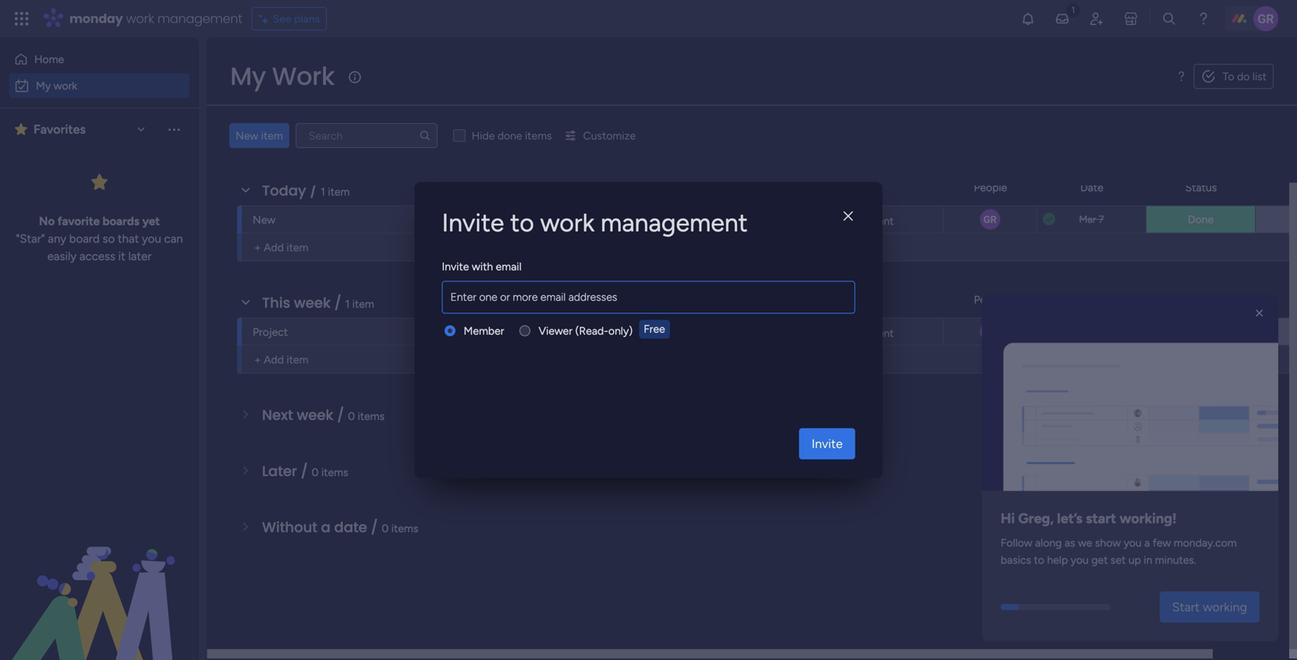 Task type: locate. For each thing, give the bounding box(es) containing it.
1 vertical spatial week
[[297, 406, 334, 426]]

hi greg, let's start working!
[[1001, 510, 1177, 527]]

new left 'past'
[[236, 129, 258, 142]]

1 vertical spatial people
[[974, 293, 1008, 307]]

monday.com
[[1174, 537, 1237, 550]]

+
[[254, 241, 261, 254], [254, 353, 261, 367]]

my
[[230, 59, 266, 94], [36, 79, 51, 92]]

1 image
[[1067, 1, 1081, 18]]

start working button
[[1160, 592, 1260, 623]]

0 vertical spatial project management link
[[790, 206, 934, 233]]

start
[[1086, 510, 1117, 527]]

1 horizontal spatial work
[[126, 10, 154, 27]]

0 inside later / 0 items
[[312, 466, 319, 479]]

1 vertical spatial status
[[1186, 293, 1217, 307]]

to
[[510, 208, 534, 238], [1034, 554, 1045, 567]]

a left date
[[321, 518, 331, 538]]

2 people from the top
[[974, 293, 1008, 307]]

1 horizontal spatial a
[[1145, 537, 1150, 550]]

None search field
[[296, 123, 438, 148]]

0 vertical spatial lottie animation element
[[982, 295, 1279, 491]]

this week / 1 item
[[262, 293, 374, 313]]

0 horizontal spatial you
[[142, 232, 161, 246]]

hi
[[1001, 510, 1015, 527]]

0 vertical spatial you
[[142, 232, 161, 246]]

no
[[39, 215, 55, 229]]

0 vertical spatial 1
[[321, 185, 325, 199]]

new for new item
[[236, 129, 258, 142]]

mar 7
[[1079, 213, 1105, 226]]

0 vertical spatial board
[[848, 181, 877, 194]]

item inside today / 1 item
[[328, 185, 350, 199]]

new down today
[[253, 213, 276, 227]]

1 vertical spatial new
[[253, 213, 276, 227]]

let's
[[1058, 510, 1083, 527]]

1 vertical spatial date
[[1081, 293, 1104, 307]]

management
[[157, 10, 242, 27], [601, 208, 748, 238]]

items inside the next week / 0 items
[[358, 410, 385, 423]]

a left the "few"
[[1145, 537, 1150, 550]]

invite for invite with email
[[442, 260, 469, 274]]

1 inside today / 1 item
[[321, 185, 325, 199]]

0 vertical spatial new
[[236, 129, 258, 142]]

work for monday
[[126, 10, 154, 27]]

0 horizontal spatial work
[[54, 79, 77, 92]]

no favorite boards yet "star" any board so that you can easily access it later
[[16, 215, 183, 264]]

1 vertical spatial project management
[[792, 327, 894, 340]]

week
[[294, 293, 331, 313], [297, 406, 334, 426]]

1 date from the top
[[1081, 181, 1104, 194]]

0
[[348, 410, 355, 423], [312, 466, 319, 479], [382, 522, 389, 536]]

0 vertical spatial people
[[974, 181, 1008, 194]]

1 horizontal spatial to
[[1034, 554, 1045, 567]]

+ add item up next
[[254, 353, 309, 367]]

add up next
[[264, 353, 284, 367]]

1 vertical spatial lottie animation element
[[0, 503, 199, 661]]

0 vertical spatial add
[[264, 241, 284, 254]]

2 project management from the top
[[792, 327, 894, 340]]

dates
[[296, 125, 337, 145]]

invite inside button
[[812, 437, 843, 452]]

help button
[[1218, 616, 1273, 642]]

close image
[[844, 211, 853, 222]]

item
[[261, 129, 283, 142], [328, 185, 350, 199], [287, 241, 309, 254], [352, 298, 374, 311], [287, 353, 309, 367]]

0 vertical spatial week
[[294, 293, 331, 313]]

2 horizontal spatial 0
[[382, 522, 389, 536]]

0 horizontal spatial a
[[321, 518, 331, 538]]

working!
[[1120, 510, 1177, 527]]

search everything image
[[1162, 11, 1177, 27]]

you down we
[[1071, 554, 1089, 567]]

to left 'help'
[[1034, 554, 1045, 567]]

0 horizontal spatial 0
[[312, 466, 319, 479]]

invite
[[442, 208, 504, 238], [442, 260, 469, 274], [812, 437, 843, 452]]

my work
[[36, 79, 77, 92]]

0 horizontal spatial my
[[36, 79, 51, 92]]

my left work
[[230, 59, 266, 94]]

2 vertical spatial invite
[[812, 437, 843, 452]]

help
[[1231, 621, 1259, 637]]

1 right today
[[321, 185, 325, 199]]

work inside option
[[54, 79, 77, 92]]

0 right date
[[382, 522, 389, 536]]

1 vertical spatial +
[[254, 353, 261, 367]]

work for my
[[54, 79, 77, 92]]

0 horizontal spatial 1
[[321, 185, 325, 199]]

in
[[1144, 554, 1153, 567]]

0 vertical spatial management
[[157, 10, 242, 27]]

1 horizontal spatial lottie animation element
[[982, 295, 1279, 491]]

notifications image
[[1021, 11, 1036, 27]]

to-do
[[670, 327, 698, 340]]

1 project management from the top
[[792, 215, 894, 228]]

up
[[1129, 554, 1141, 567]]

you down yet
[[142, 232, 161, 246]]

0 horizontal spatial lottie animation element
[[0, 503, 199, 661]]

home option
[[9, 47, 190, 72]]

project management link
[[790, 206, 934, 233], [790, 319, 934, 345]]

to up email
[[510, 208, 534, 238]]

my down home
[[36, 79, 51, 92]]

lottie animation image
[[0, 503, 199, 661]]

1 vertical spatial work
[[54, 79, 77, 92]]

see plans button
[[252, 7, 327, 30]]

week for this
[[294, 293, 331, 313]]

help image
[[1196, 11, 1212, 27]]

2 vertical spatial work
[[540, 208, 595, 238]]

access
[[80, 250, 115, 264]]

1 vertical spatial board
[[848, 293, 877, 307]]

0 vertical spatial 0
[[348, 410, 355, 423]]

1 vertical spatial management
[[601, 208, 748, 238]]

management
[[830, 215, 894, 228], [830, 327, 894, 340]]

invite for invite to work management
[[442, 208, 504, 238]]

next
[[262, 406, 293, 426]]

0 vertical spatial project management
[[792, 215, 894, 228]]

later
[[262, 462, 297, 482]]

1 horizontal spatial management
[[601, 208, 748, 238]]

add up this on the left top of the page
[[264, 241, 284, 254]]

get
[[1092, 554, 1108, 567]]

today
[[262, 181, 306, 201]]

follow along as we show you a few monday.com basics to help you get set up in minutes.
[[1001, 537, 1237, 567]]

close image
[[1252, 306, 1268, 321]]

/
[[341, 125, 348, 145], [310, 181, 317, 201], [334, 293, 342, 313], [337, 406, 344, 426], [301, 462, 308, 482], [371, 518, 378, 538]]

with
[[472, 260, 493, 274]]

7
[[1099, 213, 1105, 226]]

0 vertical spatial to
[[510, 208, 534, 238]]

status up done
[[1186, 181, 1217, 194]]

you up up
[[1124, 537, 1142, 550]]

status
[[1186, 181, 1217, 194], [1186, 293, 1217, 307]]

1 horizontal spatial 1
[[345, 298, 350, 311]]

1 project management link from the top
[[790, 206, 934, 233]]

1 horizontal spatial you
[[1071, 554, 1089, 567]]

1 vertical spatial to
[[1034, 554, 1045, 567]]

2 management from the top
[[830, 327, 894, 340]]

0 vertical spatial date
[[1081, 181, 1104, 194]]

/ right 'later'
[[301, 462, 308, 482]]

boards
[[103, 215, 139, 229]]

you
[[142, 232, 161, 246], [1124, 537, 1142, 550], [1071, 554, 1089, 567]]

only)
[[609, 325, 633, 338]]

week right next
[[297, 406, 334, 426]]

work
[[272, 59, 335, 94]]

1 vertical spatial add
[[264, 353, 284, 367]]

2 horizontal spatial you
[[1124, 537, 1142, 550]]

items
[[525, 129, 552, 142], [358, 410, 385, 423], [321, 466, 348, 479], [392, 522, 419, 536]]

favorites button
[[11, 116, 152, 143]]

favorites
[[34, 122, 86, 137]]

1 vertical spatial management
[[830, 327, 894, 340]]

lottie animation element
[[982, 295, 1279, 491], [0, 503, 199, 661]]

1 vertical spatial 0
[[312, 466, 319, 479]]

invite members image
[[1089, 11, 1105, 27]]

v2 star 2 image
[[15, 120, 27, 139]]

1 people from the top
[[974, 181, 1008, 194]]

/ right next
[[337, 406, 344, 426]]

we
[[1078, 537, 1093, 550]]

2 horizontal spatial work
[[540, 208, 595, 238]]

1 vertical spatial invite
[[442, 260, 469, 274]]

1 horizontal spatial 0
[[348, 410, 355, 423]]

1 vertical spatial 1
[[345, 298, 350, 311]]

progress bar
[[1001, 605, 1019, 611]]

0 inside the next week / 0 items
[[348, 410, 355, 423]]

project management for second project management link from the bottom of the page
[[792, 215, 894, 228]]

2 project management link from the top
[[790, 319, 934, 345]]

this
[[262, 293, 290, 313]]

project management
[[792, 215, 894, 228], [792, 327, 894, 340]]

viewer (read-only)
[[539, 325, 633, 338]]

0 vertical spatial + add item
[[254, 241, 309, 254]]

set
[[1111, 554, 1126, 567]]

+ add item up this on the left top of the page
[[254, 241, 309, 254]]

week right this on the left top of the page
[[294, 293, 331, 313]]

my inside option
[[36, 79, 51, 92]]

2 vertical spatial you
[[1071, 554, 1089, 567]]

0 vertical spatial status
[[1186, 181, 1217, 194]]

0 horizontal spatial to
[[510, 208, 534, 238]]

1 right this on the left top of the page
[[345, 298, 350, 311]]

1
[[321, 185, 325, 199], [345, 298, 350, 311]]

1 status from the top
[[1186, 181, 1217, 194]]

2 vertical spatial 0
[[382, 522, 389, 536]]

later
[[128, 250, 152, 264]]

done
[[1188, 213, 1214, 226]]

0 up later / 0 items
[[348, 410, 355, 423]]

do
[[1238, 70, 1250, 83]]

a
[[321, 518, 331, 538], [1145, 537, 1150, 550]]

status left close image in the top right of the page
[[1186, 293, 1217, 307]]

2 board from the top
[[848, 293, 877, 307]]

week for next
[[297, 406, 334, 426]]

0 vertical spatial work
[[126, 10, 154, 27]]

1 horizontal spatial my
[[230, 59, 266, 94]]

0 vertical spatial +
[[254, 241, 261, 254]]

board
[[848, 181, 877, 194], [848, 293, 877, 307]]

2 + from the top
[[254, 353, 261, 367]]

+ add item
[[254, 241, 309, 254], [254, 353, 309, 367]]

email
[[496, 260, 522, 274]]

1 inside this week / 1 item
[[345, 298, 350, 311]]

1 vertical spatial project management link
[[790, 319, 934, 345]]

1 vertical spatial + add item
[[254, 353, 309, 367]]

0 right 'later'
[[312, 466, 319, 479]]

0 vertical spatial invite
[[442, 208, 504, 238]]

0 vertical spatial management
[[830, 215, 894, 228]]

project management for 1st project management link from the bottom
[[792, 327, 894, 340]]

project
[[792, 215, 827, 228], [253, 326, 288, 339], [792, 327, 827, 340]]

new inside button
[[236, 129, 258, 142]]



Task type: vqa. For each thing, say whether or not it's contained in the screenshot.
TODAY / 1 ITEM
yes



Task type: describe. For each thing, give the bounding box(es) containing it.
invite to work management
[[442, 208, 748, 238]]

you inside the no favorite boards yet "star" any board so that you can easily access it later
[[142, 232, 161, 246]]

easily
[[47, 250, 77, 264]]

2 add from the top
[[264, 353, 284, 367]]

help
[[1047, 554, 1068, 567]]

monday work management
[[69, 10, 242, 27]]

that
[[118, 232, 139, 246]]

free
[[644, 323, 665, 336]]

0 inside the without a date / 0 items
[[382, 522, 389, 536]]

invite for invite
[[812, 437, 843, 452]]

show
[[1095, 537, 1121, 550]]

to-
[[670, 327, 685, 340]]

new for new
[[253, 213, 276, 227]]

so
[[103, 232, 115, 246]]

my work
[[230, 59, 335, 94]]

Filter dashboard by text search field
[[296, 123, 438, 148]]

completed
[[670, 215, 721, 227]]

follow
[[1001, 537, 1033, 550]]

mar
[[1079, 213, 1097, 226]]

few
[[1153, 537, 1172, 550]]

next week / 0 items
[[262, 406, 385, 426]]

/ right dates
[[341, 125, 348, 145]]

/ right this on the left top of the page
[[334, 293, 342, 313]]

update feed image
[[1055, 11, 1071, 27]]

without a date / 0 items
[[262, 518, 419, 538]]

items inside the without a date / 0 items
[[392, 522, 419, 536]]

/ right today
[[310, 181, 317, 201]]

working
[[1203, 600, 1248, 615]]

as
[[1065, 537, 1076, 550]]

my for my work
[[230, 59, 266, 94]]

1 + add item from the top
[[254, 241, 309, 254]]

new item button
[[229, 123, 289, 148]]

1 management from the top
[[830, 215, 894, 228]]

new item
[[236, 129, 283, 142]]

it
[[118, 250, 125, 264]]

past dates /
[[262, 125, 351, 145]]

1 board from the top
[[848, 181, 877, 194]]

start working
[[1173, 600, 1248, 615]]

without
[[262, 518, 318, 538]]

customize
[[583, 129, 636, 142]]

plans
[[294, 12, 320, 25]]

list
[[1253, 70, 1267, 83]]

to do list
[[1223, 70, 1267, 83]]

greg robinson image
[[1254, 6, 1279, 31]]

can
[[164, 232, 183, 246]]

a inside follow along as we show you a few monday.com basics to help you get set up in minutes.
[[1145, 537, 1150, 550]]

today / 1 item
[[262, 181, 350, 201]]

invite with email
[[442, 260, 522, 274]]

monday
[[69, 10, 123, 27]]

past
[[262, 125, 293, 145]]

see plans
[[273, 12, 320, 25]]

2 date from the top
[[1081, 293, 1104, 307]]

basics
[[1001, 554, 1032, 567]]

to
[[1223, 70, 1235, 83]]

v2 done deadline image
[[1043, 212, 1056, 227]]

viewer
[[539, 325, 573, 338]]

later / 0 items
[[262, 462, 348, 482]]

any
[[48, 232, 66, 246]]

see
[[273, 12, 292, 25]]

start
[[1173, 600, 1200, 615]]

do
[[685, 327, 698, 340]]

item inside this week / 1 item
[[352, 298, 374, 311]]

date
[[334, 518, 367, 538]]

items inside later / 0 items
[[321, 466, 348, 479]]

invite button
[[799, 429, 856, 460]]

2 + add item from the top
[[254, 353, 309, 367]]

favorite
[[58, 215, 100, 229]]

Enter one or more email addresses text field
[[446, 282, 852, 313]]

hide done items
[[472, 129, 552, 142]]

group
[[695, 181, 725, 194]]

select product image
[[14, 11, 30, 27]]

customize button
[[558, 123, 642, 148]]

board
[[69, 232, 100, 246]]

monday marketplace image
[[1124, 11, 1139, 27]]

0 horizontal spatial management
[[157, 10, 242, 27]]

to inside follow along as we show you a few monday.com basics to help you get set up in minutes.
[[1034, 554, 1045, 567]]

1 vertical spatial you
[[1124, 537, 1142, 550]]

along
[[1036, 537, 1062, 550]]

/ right date
[[371, 518, 378, 538]]

done
[[498, 129, 522, 142]]

to do list button
[[1194, 64, 1274, 89]]

yet
[[142, 215, 160, 229]]

minutes.
[[1155, 554, 1197, 567]]

home link
[[9, 47, 190, 72]]

hide
[[472, 129, 495, 142]]

home
[[34, 53, 64, 66]]

my work link
[[9, 73, 190, 98]]

1 add from the top
[[264, 241, 284, 254]]

search image
[[419, 130, 431, 142]]

2 status from the top
[[1186, 293, 1217, 307]]

item inside button
[[261, 129, 283, 142]]

my work option
[[9, 73, 190, 98]]

member
[[464, 325, 504, 338]]

my for my work
[[36, 79, 51, 92]]

(read-
[[575, 325, 609, 338]]

1 + from the top
[[254, 241, 261, 254]]

greg,
[[1019, 510, 1054, 527]]



